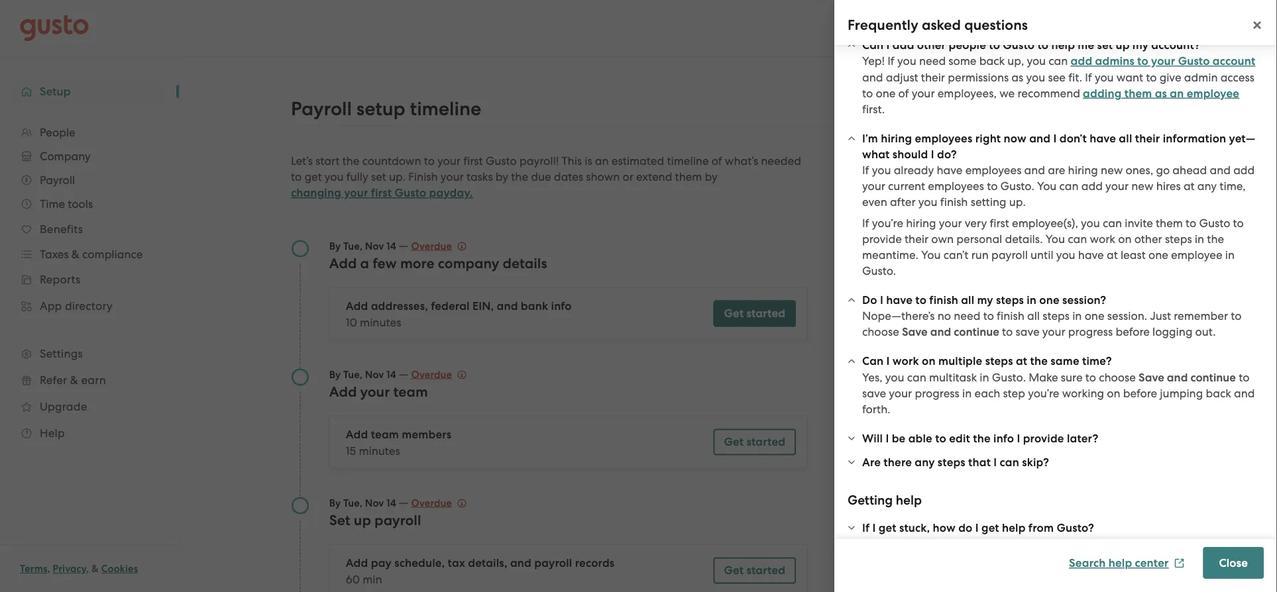 Task type: vqa. For each thing, say whether or not it's contained in the screenshot.
earn the &
no



Task type: describe. For each thing, give the bounding box(es) containing it.
1 vertical spatial provide
[[1023, 432, 1064, 446]]

overdue for payroll
[[411, 497, 452, 509]]

reports link
[[13, 268, 166, 292]]

first inside download our handy checklist of everything you'll need to get set up for your first payroll.
[[1021, 223, 1040, 237]]

get started button for set up payroll
[[713, 558, 796, 584]]

jumping
[[1160, 387, 1203, 401]]

up. inside if you already have employees and are hiring new ones, go ahead and add your current employees to gusto. you can add your new hires at any time, even after you finish setting up.
[[1009, 196, 1026, 209]]

if right yep!
[[888, 55, 895, 68]]

help left the from
[[1002, 522, 1026, 535]]

if right fit.
[[1085, 71, 1092, 84]]

timeline inside the let's start the countdown to your first gusto payroll! this is an estimated                     timeline of what's needed to get you fully set up.
[[667, 154, 709, 168]]

you right after
[[918, 196, 938, 209]]

questions
[[964, 17, 1028, 33]]

we
[[1000, 87, 1015, 100]]

in inside yes, you can multitask in gusto. make sure to choose save and continue
[[980, 371, 989, 384]]

0 vertical spatial team
[[393, 384, 428, 400]]

hiring inside if you already have employees and are hiring new ones, go ahead and add your current employees to gusto. you can add your new hires at any time, even after you finish setting up.
[[1068, 164, 1098, 177]]

payroll setup timeline
[[291, 97, 481, 120]]

gusto inside yep! if you need some back up, you can add admins to your gusto account and adjust their permissions as you see fit. if you want to give admin access to one of your employees, we recommend
[[1178, 55, 1210, 68]]

help
[[40, 427, 65, 440]]

in inside nope—there's no need to finish all steps in one session. just remember to choose
[[1072, 310, 1082, 323]]

ahead
[[1173, 164, 1207, 177]]

and up time,
[[1210, 164, 1231, 177]]

have up our
[[1012, 168, 1041, 184]]

already
[[894, 164, 934, 177]]

0 horizontal spatial at
[[1016, 355, 1027, 368]]

you right "until"
[[1056, 249, 1075, 262]]

1 vertical spatial employees
[[965, 164, 1022, 177]]

tue, for up
[[343, 497, 363, 509]]

first inside the let's start the countdown to your first gusto payroll! this is an estimated                     timeline of what's needed to get you fully set up.
[[463, 154, 483, 168]]

have up nope—there's
[[886, 294, 913, 307]]

if for have
[[862, 164, 869, 177]]

give
[[1160, 71, 1181, 84]]

you up adjust
[[897, 55, 916, 68]]

own
[[931, 233, 954, 246]]

set for download our handy checklist of everything you'll need to get set up for your first payroll.
[[1112, 207, 1127, 221]]

up for for
[[961, 223, 975, 237]]

can down employee(s),
[[1068, 233, 1087, 246]]

gusto navigation element
[[0, 57, 179, 468]]

schedule,
[[394, 557, 445, 570]]

by tue, nov 14 — for your
[[329, 367, 411, 381]]

1 get started from the top
[[724, 307, 785, 320]]

gusto. inside if you already have employees and are hiring new ones, go ahead and add your current employees to gusto. you can add your new hires at any time, even after you finish setting up.
[[1000, 180, 1034, 193]]

shown
[[586, 170, 620, 184]]

1 vertical spatial &
[[92, 563, 99, 575]]

a
[[360, 255, 369, 272]]

forth.
[[862, 403, 890, 417]]

you inside the let's start the countdown to your first gusto payroll! this is an estimated                     timeline of what's needed to get you fully set up.
[[325, 170, 344, 184]]

add a few more company details
[[329, 255, 547, 272]]

the up make
[[1030, 355, 1048, 368]]

very
[[965, 217, 987, 230]]

be
[[892, 432, 906, 446]]

employee inside if you're hiring your very first employee(s), you can invite them to gusto to provide their own personal details. you can work on other steps in the meantime. you can't run payroll until you have at least one employee in gusto.
[[1171, 249, 1222, 262]]

is
[[585, 154, 592, 168]]

of inside the let's start the countdown to your first gusto payroll! this is an estimated                     timeline of what's needed to get you fully set up.
[[712, 154, 722, 168]]

your up payday.
[[441, 170, 464, 184]]

0 vertical spatial other
[[917, 38, 946, 52]]

other inside if you're hiring your very first employee(s), you can invite them to gusto to provide their own personal details. you can work on other steps in the meantime. you can't run payroll until you have at least one employee in gusto.
[[1134, 233, 1162, 246]]

do
[[862, 294, 877, 307]]

to inside save and continue to save your progress before logging out.
[[1002, 326, 1013, 339]]

add inside yep! if you need some back up, you can add admins to your gusto account and adjust their permissions as you see fit. if you want to give admin access to one of your employees, we recommend
[[1071, 55, 1092, 68]]

1 vertical spatial continue
[[1191, 371, 1236, 385]]

as inside the adding them as an employee first.
[[1155, 87, 1167, 100]]

yet—
[[1229, 132, 1256, 145]]

later?
[[1067, 432, 1098, 446]]

download checklist
[[977, 245, 1081, 258]]

your up add team members 15 minutes
[[360, 384, 390, 400]]

started for add your team
[[747, 435, 785, 449]]

close button
[[1203, 547, 1264, 579]]

until
[[1031, 249, 1054, 262]]

at inside if you're hiring your very first employee(s), you can invite them to gusto to provide their own personal details. you can work on other steps in the meantime. you can't run payroll until you have at least one employee in gusto.
[[1107, 249, 1118, 262]]

estimated
[[612, 154, 664, 168]]

nope—there's
[[862, 310, 935, 323]]

you down can i add other people to gusto to help me set up my account?
[[1027, 55, 1046, 68]]

how
[[933, 522, 956, 535]]

do?
[[937, 148, 957, 161]]

all for do i have to finish all my steps in one session?
[[961, 294, 974, 307]]

what
[[862, 148, 890, 161]]

their inside if you're hiring your very first employee(s), you can invite them to gusto to provide their own personal details. you can work on other steps in the meantime. you can't run payroll until you have at least one employee in gusto.
[[905, 233, 929, 246]]

choose inside nope—there's no need to finish all steps in one session. just remember to choose
[[862, 326, 899, 339]]

work inside if you're hiring your very first employee(s), you can invite them to gusto to provide their own personal details. you can work on other steps in the meantime. you can't run payroll until you have at least one employee in gusto.
[[1090, 233, 1115, 246]]

search help center
[[1069, 557, 1169, 570]]

recommend
[[1018, 87, 1080, 100]]

and left are
[[1024, 164, 1045, 177]]

admins
[[1095, 55, 1135, 68]]

first inside if you're hiring your very first employee(s), you can invite them to gusto to provide their own personal details. you can work on other steps in the meantime. you can't run payroll until you have at least one employee in gusto.
[[990, 217, 1009, 230]]

add for add pay schedule, tax details, and payroll records 60 min
[[346, 557, 368, 570]]

to inside to save your progress in each step you're working on before jumping back and forth.
[[1239, 371, 1250, 384]]

payroll inside add pay schedule, tax details, and payroll records 60 min
[[534, 557, 572, 570]]

payroll inside if you're hiring your very first employee(s), you can invite them to gusto to provide their own personal details. you can work on other steps in the meantime. you can't run payroll until you have at least one employee in gusto.
[[992, 249, 1028, 262]]

steps up nope—there's no need to finish all steps in one session. just remember to choose at the bottom right of page
[[996, 294, 1024, 307]]

them for payday.
[[675, 170, 702, 184]]

you for details.
[[1046, 233, 1065, 246]]

0 horizontal spatial my
[[977, 294, 993, 307]]

your inside save and continue to save your progress before logging out.
[[1042, 326, 1065, 339]]

the inside finish your tasks by the due dates shown or extend them by changing your first gusto payday.
[[511, 170, 528, 184]]

2 , from the left
[[86, 563, 89, 575]]

0 vertical spatial save
[[902, 326, 928, 339]]

everything
[[961, 207, 1017, 221]]

set up payroll
[[329, 512, 421, 529]]

logging
[[1153, 326, 1193, 339]]

before inside save and continue to save your progress before logging out.
[[1116, 326, 1150, 339]]

1 horizontal spatial new
[[1131, 180, 1153, 193]]

can left the skip?
[[1000, 456, 1019, 470]]

hires
[[1156, 180, 1181, 193]]

employee(s),
[[1012, 217, 1078, 230]]

directory
[[65, 300, 113, 313]]

details.
[[1005, 233, 1043, 246]]

records
[[575, 557, 615, 570]]

federal
[[431, 300, 470, 313]]

your down ones,
[[1106, 180, 1129, 193]]

if i get stuck, how do i get help from gusto?
[[862, 522, 1094, 535]]

same
[[1051, 355, 1079, 368]]

of inside download our handy checklist of everything you'll need to get set up for your first payroll.
[[1121, 192, 1132, 205]]

nov for a
[[365, 240, 384, 252]]

do i have to finish all my steps in one session?
[[862, 294, 1106, 307]]

there
[[884, 456, 912, 470]]

your up give
[[1151, 55, 1175, 68]]

bank
[[521, 300, 548, 313]]

add down frequently
[[893, 38, 914, 52]]

you for gusto.
[[1037, 180, 1057, 193]]

1 by from the left
[[496, 170, 508, 184]]

before inside to save your progress in each step you're working on before jumping back and forth.
[[1123, 387, 1157, 401]]

add right ready
[[1081, 180, 1103, 193]]

dialog main content element
[[834, 0, 1277, 539]]

get started button for add your team
[[713, 429, 796, 456]]

at inside if you already have employees and are hiring new ones, go ahead and add your current employees to gusto. you can add your new hires at any time, even after you finish setting up.
[[1184, 180, 1195, 193]]

1 horizontal spatial my
[[1133, 38, 1149, 52]]

faqs
[[1212, 101, 1239, 114]]

start
[[316, 154, 340, 168]]

after
[[890, 196, 916, 209]]

their inside yep! if you need some back up, you can add admins to your gusto account and adjust their permissions as you see fit. if you want to give admin access to one of your employees, we recommend
[[921, 71, 945, 84]]

app directory
[[40, 300, 113, 313]]

and inside to save your progress in each step you're working on before jumping back and forth.
[[1234, 387, 1255, 401]]

steps up each
[[985, 355, 1013, 368]]

help link
[[13, 422, 166, 445]]

can left invite
[[1103, 217, 1122, 230]]

get right do
[[981, 522, 999, 535]]

all inside i'm hiring employees right now and i don't have all their information yet— what should i do?
[[1119, 132, 1132, 145]]

0 horizontal spatial payroll
[[374, 512, 421, 529]]

can for can i add other people to gusto to help me set up my account?
[[862, 38, 884, 52]]

admin
[[1184, 71, 1218, 84]]

minutes inside add addresses, federal ein, and bank info 10 minutes
[[360, 316, 401, 329]]

back inside yep! if you need some back up, you can add admins to your gusto account and adjust their permissions as you see fit. if you want to give admin access to one of your employees, we recommend
[[979, 55, 1005, 68]]

get started for team
[[724, 435, 785, 449]]

0 vertical spatial new
[[1101, 164, 1123, 177]]

refer & earn link
[[13, 368, 166, 392]]

14 for few
[[386, 240, 396, 252]]

reports
[[40, 273, 80, 286]]

1 , from the left
[[47, 563, 50, 575]]

add for add team members 15 minutes
[[346, 428, 368, 442]]

2 vertical spatial employees
[[928, 180, 984, 193]]

steps inside if you're hiring your very first employee(s), you can invite them to gusto to provide their own personal details. you can work on other steps in the meantime. you can't run payroll until you have at least one employee in gusto.
[[1165, 233, 1192, 246]]

finish inside if you already have employees and are hiring new ones, go ahead and add your current employees to gusto. you can add your new hires at any time, even after you finish setting up.
[[940, 196, 968, 209]]

adding
[[1083, 87, 1122, 100]]

nov for your
[[365, 369, 384, 381]]

your inside download our handy checklist of everything you'll need to get set up for your first payroll.
[[995, 223, 1018, 237]]

0 horizontal spatial timeline
[[410, 97, 481, 120]]

and inside i'm hiring employees right now and i don't have all their information yet— what should i do?
[[1029, 132, 1051, 145]]

started for set up payroll
[[747, 564, 785, 578]]

first.
[[862, 103, 885, 116]]

tue, for a
[[343, 240, 363, 252]]

up. inside the let's start the countdown to your first gusto payroll! this is an estimated                     timeline of what's needed to get you fully set up.
[[389, 170, 406, 184]]

tasks
[[467, 170, 493, 184]]

1 vertical spatial save
[[1139, 371, 1164, 385]]

help left center
[[1109, 557, 1132, 570]]

help up stuck,
[[896, 493, 922, 509]]

get left stuck,
[[879, 522, 896, 535]]

10
[[346, 316, 357, 329]]

payroll.
[[1043, 223, 1082, 237]]

terms link
[[20, 563, 47, 575]]

save and continue to save your progress before logging out.
[[902, 326, 1216, 339]]

members
[[402, 428, 452, 442]]

download for download our handy checklist of everything you'll need to get set up for your first payroll.
[[961, 192, 1015, 205]]

fully
[[346, 170, 368, 184]]

provide inside if you're hiring your very first employee(s), you can invite them to gusto to provide their own personal details. you can work on other steps in the meantime. you can't run payroll until you have at least one employee in gusto.
[[862, 233, 902, 246]]

overdue for few
[[411, 240, 452, 252]]

earn
[[81, 374, 106, 387]]

progress inside to save your progress in each step you're working on before jumping back and forth.
[[915, 387, 960, 401]]

add admins to your gusto account link
[[1071, 55, 1255, 68]]

center
[[1135, 557, 1169, 570]]

need inside yep! if you need some back up, you can add admins to your gusto account and adjust their permissions as you see fit. if you want to give admin access to one of your employees, we recommend
[[919, 55, 946, 68]]

you're inside to save your progress in each step you're working on before jumping back and forth.
[[1028, 387, 1059, 401]]

set
[[329, 512, 350, 529]]

one up nope—there's no need to finish all steps in one session. just remember to choose at the bottom right of page
[[1039, 294, 1060, 307]]

pay
[[371, 557, 392, 570]]

you up recommend
[[1026, 71, 1045, 84]]

yes, you can multitask in gusto. make sure to choose save and continue
[[862, 371, 1236, 385]]

overdue for team
[[411, 369, 452, 381]]

me
[[1078, 38, 1094, 52]]

adding them as an employee link
[[1083, 87, 1239, 100]]

— for team
[[399, 367, 408, 381]]

few
[[373, 255, 397, 272]]

just
[[1150, 310, 1171, 323]]

time?
[[1082, 355, 1112, 368]]

gusto?
[[1057, 522, 1094, 535]]

add up time,
[[1233, 164, 1255, 177]]

info inside dialog main content element
[[993, 432, 1014, 446]]

of inside yep! if you need some back up, you can add admins to your gusto account and adjust their permissions as you see fit. if you want to give admin access to one of your employees, we recommend
[[898, 87, 909, 100]]

employee inside the adding them as an employee first.
[[1187, 87, 1239, 100]]

can for can i work on multiple steps at the same time?
[[862, 355, 884, 368]]

help left me
[[1051, 38, 1075, 52]]

privacy
[[53, 563, 86, 575]]

them inside the adding them as an employee first.
[[1124, 87, 1152, 100]]

can i work on multiple steps at the same time?
[[862, 355, 1112, 368]]

steps inside nope—there's no need to finish all steps in one session. just remember to choose
[[1043, 310, 1070, 323]]

asked
[[922, 17, 961, 33]]

need inside nope—there's no need to finish all steps in one session. just remember to choose
[[954, 310, 981, 323]]

now
[[1004, 132, 1027, 145]]

gusto inside the let's start the countdown to your first gusto payroll! this is an estimated                     timeline of what's needed to get you fully set up.
[[486, 154, 517, 168]]

by tue, nov 14 — for up
[[329, 496, 411, 509]]

time,
[[1220, 180, 1246, 193]]

from
[[1028, 522, 1054, 535]]

working
[[1062, 387, 1104, 401]]

save inside to save your progress in each step you're working on before jumping back and forth.
[[862, 387, 886, 401]]

set inside the let's start the countdown to your first gusto payroll! this is an estimated                     timeline of what's needed to get you fully set up.
[[371, 170, 386, 184]]

their inside i'm hiring employees right now and i don't have all their information yet— what should i do?
[[1135, 132, 1160, 145]]

gusto. inside yes, you can multitask in gusto. make sure to choose save and continue
[[992, 371, 1026, 384]]

finish for have
[[929, 294, 958, 307]]

steps down the edit
[[938, 456, 965, 470]]

you up adding
[[1095, 71, 1114, 84]]

1 vertical spatial checklist
[[1035, 245, 1081, 258]]

have inside if you already have employees and are hiring new ones, go ahead and add your current employees to gusto. you can add your new hires at any time, even after you finish setting up.
[[937, 164, 963, 177]]

progress inside save and continue to save your progress before logging out.
[[1068, 326, 1113, 339]]



Task type: locate. For each thing, give the bounding box(es) containing it.
1 vertical spatial set
[[371, 170, 386, 184]]

2 vertical spatial up
[[354, 512, 371, 529]]

by
[[496, 170, 508, 184], [705, 170, 718, 184]]

team up members
[[393, 384, 428, 400]]

— up add your team
[[399, 367, 408, 381]]

1 vertical spatial info
[[993, 432, 1014, 446]]

0 horizontal spatial new
[[1101, 164, 1123, 177]]

1 vertical spatial team
[[371, 428, 399, 442]]

and right details,
[[510, 557, 532, 570]]

0 horizontal spatial up
[[354, 512, 371, 529]]

1 vertical spatial back
[[1206, 387, 1231, 401]]

want
[[1117, 71, 1143, 84]]

2 vertical spatial all
[[1027, 310, 1040, 323]]

employees inside i'm hiring employees right now and i don't have all their information yet— what should i do?
[[915, 132, 973, 145]]

all inside nope—there's no need to finish all steps in one session. just remember to choose
[[1027, 310, 1040, 323]]

up inside dialog main content element
[[1116, 38, 1130, 52]]

to inside download our handy checklist of everything you'll need to get set up for your first payroll.
[[1078, 207, 1089, 221]]

permissions
[[948, 71, 1009, 84]]

1 vertical spatial started
[[747, 435, 785, 449]]

& inside list
[[70, 374, 78, 387]]

0 vertical spatial started
[[747, 307, 785, 320]]

minutes right 15
[[359, 444, 400, 458]]

add for add your team
[[329, 384, 357, 400]]

1 vertical spatial you're
[[1028, 387, 1059, 401]]

one inside if you're hiring your very first employee(s), you can invite them to gusto to provide their own personal details. you can work on other steps in the meantime. you can't run payroll until you have at least one employee in gusto.
[[1149, 249, 1168, 262]]

0 vertical spatial you're
[[872, 217, 903, 230]]

them for own
[[1156, 217, 1183, 230]]

first inside finish your tasks by the due dates shown or extend them by changing your first gusto payday.
[[371, 186, 392, 200]]

get inside download our handy checklist of everything you'll need to get set up for your first payroll.
[[1092, 207, 1109, 221]]

add inside add team members 15 minutes
[[346, 428, 368, 442]]

0 vertical spatial back
[[979, 55, 1005, 68]]

you down what
[[872, 164, 891, 177]]

gusto.
[[1000, 180, 1034, 193], [862, 265, 896, 278], [992, 371, 1026, 384]]

your down fully
[[344, 186, 368, 200]]

an inside the adding them as an employee first.
[[1170, 87, 1184, 100]]

1 vertical spatial their
[[1135, 132, 1160, 145]]

1 vertical spatial by
[[329, 369, 341, 381]]

1 vertical spatial —
[[399, 367, 408, 381]]

as down give
[[1155, 87, 1167, 100]]

are there any steps that i can skip?
[[862, 456, 1049, 470]]

overdue button for few
[[411, 238, 467, 254]]

payroll
[[291, 97, 352, 120]]

0 vertical spatial finish
[[940, 196, 968, 209]]

1 horizontal spatial any
[[1197, 180, 1217, 193]]

can inside if you already have employees and are hiring new ones, go ahead and add your current employees to gusto. you can add your new hires at any time, even after you finish setting up.
[[1059, 180, 1079, 193]]

, left cookies
[[86, 563, 89, 575]]

the left due
[[511, 170, 528, 184]]

by down changing
[[329, 240, 341, 252]]

3 by from the top
[[329, 497, 341, 509]]

add your team
[[329, 384, 428, 400]]

if for stuck,
[[862, 522, 870, 535]]

or
[[623, 170, 634, 184]]

add team members 15 minutes
[[346, 428, 452, 458]]

your down adjust
[[912, 87, 935, 100]]

1 vertical spatial minutes
[[359, 444, 400, 458]]

and inside yep! if you need some back up, you can add admins to your gusto account and adjust their permissions as you see fit. if you want to give admin access to one of your employees, we recommend
[[862, 71, 883, 84]]

to save your progress in each step you're working on before jumping back and forth.
[[862, 371, 1255, 417]]

and right now in the top of the page
[[1029, 132, 1051, 145]]

0 vertical spatial overdue button
[[411, 238, 467, 254]]

1 get from the top
[[724, 307, 744, 320]]

can inside yes, you can multitask in gusto. make sure to choose save and continue
[[907, 371, 926, 384]]

by up set
[[329, 497, 341, 509]]

any inside if you already have employees and are hiring new ones, go ahead and add your current employees to gusto. you can add your new hires at any time, even after you finish setting up.
[[1197, 180, 1217, 193]]

2 get from the top
[[724, 435, 744, 449]]

0 vertical spatial by tue, nov 14 —
[[329, 239, 411, 252]]

save inside save and continue to save your progress before logging out.
[[1016, 326, 1040, 339]]

timeline up extend
[[667, 154, 709, 168]]

overdue button for team
[[411, 367, 467, 383]]

you inside yes, you can multitask in gusto. make sure to choose save and continue
[[885, 371, 904, 384]]

timeline
[[410, 97, 481, 120], [667, 154, 709, 168]]

choose inside yes, you can multitask in gusto. make sure to choose save and continue
[[1099, 371, 1136, 384]]

extend
[[636, 170, 672, 184]]

tue, for your
[[343, 369, 363, 381]]

0 vertical spatial them
[[1124, 87, 1152, 100]]

back right jumping
[[1206, 387, 1231, 401]]

— for few
[[399, 239, 408, 252]]

finish down do i have to finish all my steps in one session? on the right of page
[[997, 310, 1024, 323]]

sure
[[1061, 371, 1083, 384]]

employee up faqs
[[1187, 87, 1239, 100]]

and down yep!
[[862, 71, 883, 84]]

the inside the let's start the countdown to your first gusto payroll! this is an estimated                     timeline of what's needed to get you fully set up.
[[342, 154, 359, 168]]

you down are
[[1037, 180, 1057, 193]]

by tue, nov 14 — up add your team
[[329, 367, 411, 381]]

tue, up set
[[343, 497, 363, 509]]

download inside download our handy checklist of everything you'll need to get set up for your first payroll.
[[961, 192, 1015, 205]]

will
[[862, 432, 883, 446]]

2 vertical spatial them
[[1156, 217, 1183, 230]]

as
[[1012, 71, 1023, 84], [1155, 87, 1167, 100]]

and inside add pay schedule, tax details, and payroll records 60 min
[[510, 557, 532, 570]]

0 vertical spatial hiring
[[881, 132, 912, 145]]

2 by from the top
[[329, 369, 341, 381]]

can
[[1049, 55, 1068, 68], [1059, 180, 1079, 193], [1103, 217, 1122, 230], [1068, 233, 1087, 246], [907, 371, 926, 384], [1000, 456, 1019, 470]]

download
[[961, 192, 1015, 205], [977, 245, 1032, 258]]

the down time,
[[1207, 233, 1224, 246]]

team
[[393, 384, 428, 400], [371, 428, 399, 442]]

1 vertical spatial progress
[[915, 387, 960, 401]]

0 horizontal spatial as
[[1012, 71, 1023, 84]]

can inside yep! if you need some back up, you can add admins to your gusto account and adjust their permissions as you see fit. if you want to give admin access to one of your employees, we recommend
[[1049, 55, 1068, 68]]

have inside i'm hiring employees right now and i don't have all their information yet— what should i do?
[[1090, 132, 1116, 145]]

nov for up
[[365, 497, 384, 509]]

2 by from the left
[[705, 170, 718, 184]]

account?
[[1151, 38, 1200, 52]]

you inside if you already have employees and are hiring new ones, go ahead and add your current employees to gusto. you can add your new hires at any time, even after you finish setting up.
[[1037, 180, 1057, 193]]

2 14 from the top
[[386, 369, 396, 381]]

gusto up the admin
[[1178, 55, 1210, 68]]

if inside if you already have employees and are hiring new ones, go ahead and add your current employees to gusto. you can add your new hires at any time, even after you finish setting up.
[[862, 164, 869, 177]]

0 horizontal spatial all
[[961, 294, 974, 307]]

go
[[1156, 164, 1170, 177]]

overdue button
[[411, 238, 467, 254], [411, 367, 467, 383], [411, 495, 467, 511]]

14 up set up payroll
[[386, 497, 396, 509]]

set inside download our handy checklist of everything you'll need to get set up for your first payroll.
[[1112, 207, 1127, 221]]

—
[[399, 239, 408, 252], [399, 367, 408, 381], [399, 496, 408, 509]]

0 vertical spatial my
[[1133, 38, 1149, 52]]

gusto down the finish
[[395, 186, 426, 200]]

1 horizontal spatial timeline
[[667, 154, 709, 168]]

and inside add addresses, federal ein, and bank info 10 minutes
[[497, 300, 518, 313]]

if inside if you're hiring your very first employee(s), you can invite them to gusto to provide their own personal details. you can work on other steps in the meantime. you can't run payroll until you have at least one employee in gusto.
[[862, 217, 869, 230]]

2 overdue from the top
[[411, 369, 452, 381]]

0 vertical spatial tue,
[[343, 240, 363, 252]]

set up changing your first gusto payday. "button"
[[371, 170, 386, 184]]

gusto down time,
[[1199, 217, 1230, 230]]

3 tue, from the top
[[343, 497, 363, 509]]

employee
[[1187, 87, 1239, 100], [1171, 249, 1222, 262]]

current
[[888, 180, 925, 193]]

add for add addresses, federal ein, and bank info 10 minutes
[[346, 300, 368, 313]]

one inside yep! if you need some back up, you can add admins to your gusto account and adjust their permissions as you see fit. if you want to give admin access to one of your employees, we recommend
[[876, 87, 896, 100]]

2 vertical spatial tue,
[[343, 497, 363, 509]]

2 vertical spatial by tue, nov 14 —
[[329, 496, 411, 509]]

2 vertical spatial —
[[399, 496, 408, 509]]

14 up add your team
[[386, 369, 396, 381]]

home image
[[20, 15, 89, 41]]

hiring inside if you're hiring your very first employee(s), you can invite them to gusto to provide their own personal details. you can work on other steps in the meantime. you can't run payroll until you have at least one employee in gusto.
[[906, 217, 936, 230]]

checklist down payroll.
[[1035, 245, 1081, 258]]

2 vertical spatial set
[[1112, 207, 1127, 221]]

steps
[[1165, 233, 1192, 246], [996, 294, 1024, 307], [1043, 310, 1070, 323], [985, 355, 1013, 368], [938, 456, 965, 470]]

each
[[975, 387, 1000, 401]]

3 get started from the top
[[724, 564, 785, 578]]

what to have ready
[[961, 168, 1079, 184]]

one right least
[[1149, 249, 1168, 262]]

1 vertical spatial you
[[1046, 233, 1065, 246]]

2 vertical spatial get
[[724, 564, 744, 578]]

them inside finish your tasks by the due dates shown or extend them by changing your first gusto payday.
[[675, 170, 702, 184]]

3 get from the top
[[724, 564, 744, 578]]

setup link
[[13, 80, 166, 103]]

2 vertical spatial need
[[954, 310, 981, 323]]

checklist
[[1074, 192, 1119, 205], [1035, 245, 1081, 258]]

yes,
[[862, 371, 883, 384]]

1 — from the top
[[399, 239, 408, 252]]

your up forth.
[[889, 387, 912, 401]]

by for add a few more company details
[[329, 240, 341, 252]]

14 for team
[[386, 369, 396, 381]]

have down payroll.
[[1078, 249, 1104, 262]]

them inside if you're hiring your very first employee(s), you can invite them to gusto to provide their own personal details. you can work on other steps in the meantime. you can't run payroll until you have at least one employee in gusto.
[[1156, 217, 1183, 230]]

0 horizontal spatial progress
[[915, 387, 960, 401]]

if for your
[[862, 217, 869, 230]]

if down getting
[[862, 522, 870, 535]]

& left cookies
[[92, 563, 99, 575]]

you right employee(s),
[[1081, 217, 1100, 230]]

as inside yep! if you need some back up, you can add admins to your gusto account and adjust their permissions as you see fit. if you want to give admin access to one of your employees, we recommend
[[1012, 71, 1023, 84]]

3 — from the top
[[399, 496, 408, 509]]

up left for
[[961, 223, 975, 237]]

2 by tue, nov 14 — from the top
[[329, 367, 411, 381]]

set up least
[[1112, 207, 1127, 221]]

download checklist link
[[961, 245, 1081, 258]]

will i be able to edit the info i provide later?
[[862, 432, 1098, 446]]

set inside dialog main content element
[[1097, 38, 1113, 52]]

personal
[[957, 233, 1002, 246]]

0 vertical spatial as
[[1012, 71, 1023, 84]]

and right ein,
[[497, 300, 518, 313]]

on
[[1118, 233, 1132, 246], [922, 355, 936, 368], [1107, 387, 1120, 401]]

you're inside if you're hiring your very first employee(s), you can invite them to gusto to provide their own personal details. you can work on other steps in the meantime. you can't run payroll until you have at least one employee in gusto.
[[872, 217, 903, 230]]

2 — from the top
[[399, 367, 408, 381]]

the
[[342, 154, 359, 168], [511, 170, 528, 184], [1207, 233, 1224, 246], [1030, 355, 1048, 368], [973, 432, 991, 446]]

all
[[1119, 132, 1132, 145], [961, 294, 974, 307], [1027, 310, 1040, 323]]

download for download checklist
[[977, 245, 1032, 258]]

search
[[1069, 557, 1106, 570]]

stuck,
[[899, 522, 930, 535]]

2 vertical spatial hiring
[[906, 217, 936, 230]]

payroll left records
[[534, 557, 572, 570]]

1 horizontal spatial save
[[1016, 326, 1040, 339]]

add for add a few more company details
[[329, 255, 357, 272]]

2 can from the top
[[862, 355, 884, 368]]

what
[[961, 168, 994, 184]]

upgrade link
[[13, 395, 166, 419]]

0 horizontal spatial ,
[[47, 563, 50, 575]]

0 vertical spatial all
[[1119, 132, 1132, 145]]

0 horizontal spatial up.
[[389, 170, 406, 184]]

even
[[862, 196, 887, 209]]

new left ones,
[[1101, 164, 1123, 177]]

gusto inside if you're hiring your very first employee(s), you can invite them to gusto to provide their own personal details. you can work on other steps in the meantime. you can't run payroll until you have at least one employee in gusto.
[[1199, 217, 1230, 230]]

all up save and continue to save your progress before logging out.
[[1027, 310, 1040, 323]]

1 vertical spatial get
[[724, 435, 744, 449]]

overdue button for payroll
[[411, 495, 467, 511]]

team left members
[[371, 428, 399, 442]]

step
[[1003, 387, 1025, 401]]

14 for payroll
[[386, 497, 396, 509]]

2 vertical spatial finish
[[997, 310, 1024, 323]]

their up ones,
[[1135, 132, 1160, 145]]

to inside yes, you can multitask in gusto. make sure to choose save and continue
[[1085, 371, 1096, 384]]

2 vertical spatial get started button
[[713, 558, 796, 584]]

privacy link
[[53, 563, 86, 575]]

continue
[[954, 326, 999, 339], [1191, 371, 1236, 385]]

work
[[1090, 233, 1115, 246], [893, 355, 919, 368]]

employees up setting
[[965, 164, 1022, 177]]

first right very
[[990, 217, 1009, 230]]

0 vertical spatial any
[[1197, 180, 1217, 193]]

2 horizontal spatial payroll
[[992, 249, 1028, 262]]

15
[[346, 444, 356, 458]]

in inside to save your progress in each step you're working on before jumping back and forth.
[[962, 387, 972, 401]]

that
[[968, 456, 991, 470]]

one inside nope—there's no need to finish all steps in one session. just remember to choose
[[1085, 310, 1105, 323]]

cookies
[[101, 563, 138, 575]]

meantime.
[[862, 249, 918, 262]]

0 horizontal spatial any
[[915, 456, 935, 470]]

started
[[747, 307, 785, 320], [747, 435, 785, 449], [747, 564, 785, 578]]

0 vertical spatial continue
[[954, 326, 999, 339]]

up right set
[[354, 512, 371, 529]]

provide up "meantime."
[[862, 233, 902, 246]]

add inside add pay schedule, tax details, and payroll records 60 min
[[346, 557, 368, 570]]

the inside if you're hiring your very first employee(s), you can invite them to gusto to provide their own personal details. you can work on other steps in the meantime. you can't run payroll until you have at least one employee in gusto.
[[1207, 233, 1224, 246]]

gusto up the up,
[[1003, 38, 1035, 52]]

0 horizontal spatial of
[[712, 154, 722, 168]]

can up "yes,"
[[862, 355, 884, 368]]

nope—there's no need to finish all steps in one session. just remember to choose
[[862, 310, 1242, 339]]

by tue, nov 14 — up set up payroll
[[329, 496, 411, 509]]

1 vertical spatial choose
[[1099, 371, 1136, 384]]

1 vertical spatial overdue
[[411, 369, 452, 381]]

1 horizontal spatial you're
[[1028, 387, 1059, 401]]

finish for need
[[997, 310, 1024, 323]]

an inside the let's start the countdown to your first gusto payroll! this is an estimated                     timeline of what's needed to get you fully set up.
[[595, 154, 609, 168]]

0 vertical spatial save
[[1016, 326, 1040, 339]]

at down ahead
[[1184, 180, 1195, 193]]

1 started from the top
[[747, 307, 785, 320]]

up for my
[[1116, 38, 1130, 52]]

1 vertical spatial up.
[[1009, 196, 1026, 209]]

1 horizontal spatial need
[[954, 310, 981, 323]]

1 get started button from the top
[[713, 301, 796, 327]]

0 vertical spatial 14
[[386, 240, 396, 252]]

on inside if you're hiring your very first employee(s), you can invite them to gusto to provide their own personal details. you can work on other steps in the meantime. you can't run payroll until you have at least one employee in gusto.
[[1118, 233, 1132, 246]]

1 horizontal spatial ,
[[86, 563, 89, 575]]

3 get started button from the top
[[713, 558, 796, 584]]

3 overdue from the top
[[411, 497, 452, 509]]

get left invite
[[1092, 207, 1109, 221]]

terms , privacy , & cookies
[[20, 563, 138, 575]]

finish inside nope—there's no need to finish all steps in one session. just remember to choose
[[997, 310, 1024, 323]]

0 vertical spatial set
[[1097, 38, 1113, 52]]

0 horizontal spatial continue
[[954, 326, 999, 339]]

the right the edit
[[973, 432, 991, 446]]

this
[[562, 154, 582, 168]]

1 vertical spatial tue,
[[343, 369, 363, 381]]

0 vertical spatial nov
[[365, 240, 384, 252]]

settings
[[40, 347, 83, 361]]

setup
[[40, 85, 71, 98]]

1 can from the top
[[862, 38, 884, 52]]

overdue up set up payroll
[[411, 497, 452, 509]]

your inside if you're hiring your very first employee(s), you can invite them to gusto to provide their own personal details. you can work on other steps in the meantime. you can't run payroll until you have at least one employee in gusto.
[[939, 217, 962, 230]]

work right payroll.
[[1090, 233, 1115, 246]]

multitask
[[929, 371, 977, 384]]

1 vertical spatial any
[[915, 456, 935, 470]]

least
[[1121, 249, 1146, 262]]

1 vertical spatial all
[[961, 294, 974, 307]]

hiring inside i'm hiring employees right now and i don't have all their information yet— what should i do?
[[881, 132, 912, 145]]

you're down make
[[1028, 387, 1059, 401]]

search help center link
[[1069, 557, 1185, 570]]

2 vertical spatial started
[[747, 564, 785, 578]]

1 horizontal spatial choose
[[1099, 371, 1136, 384]]

2 vertical spatial nov
[[365, 497, 384, 509]]

employees,
[[938, 87, 997, 100]]

frequently asked questions dialog
[[834, 0, 1277, 592]]

provide
[[862, 233, 902, 246], [1023, 432, 1064, 446]]

on inside to save your progress in each step you're working on before jumping back and forth.
[[1107, 387, 1120, 401]]

frequently asked questions
[[848, 17, 1028, 33]]

changing your first gusto payday. button
[[291, 185, 473, 201]]

first
[[463, 154, 483, 168], [371, 186, 392, 200], [990, 217, 1009, 230], [1021, 223, 1040, 237]]

3 overdue button from the top
[[411, 495, 467, 511]]

3 by tue, nov 14 — from the top
[[329, 496, 411, 509]]

your up even
[[862, 180, 885, 193]]

2 vertical spatial of
[[1121, 192, 1132, 205]]

get inside the let's start the countdown to your first gusto payroll! this is an estimated                     timeline of what's needed to get you fully set up.
[[304, 170, 322, 184]]

2 get started from the top
[[724, 435, 785, 449]]

get for add your team
[[724, 435, 744, 449]]

1 overdue button from the top
[[411, 238, 467, 254]]

1 tue, from the top
[[343, 240, 363, 252]]

save up make
[[1016, 326, 1040, 339]]

get
[[724, 307, 744, 320], [724, 435, 744, 449], [724, 564, 744, 578]]

nov up add your team
[[365, 369, 384, 381]]

2 vertical spatial you
[[921, 249, 941, 262]]

gusto. inside if you're hiring your very first employee(s), you can invite them to gusto to provide their own personal details. you can work on other steps in the meantime. you can't run payroll until you have at least one employee in gusto.
[[862, 265, 896, 278]]

0 horizontal spatial work
[[893, 355, 919, 368]]

1 horizontal spatial payroll
[[534, 557, 572, 570]]

list
[[0, 121, 179, 447]]

2 vertical spatial at
[[1016, 355, 1027, 368]]

1 vertical spatial get started
[[724, 435, 785, 449]]

back up permissions
[[979, 55, 1005, 68]]

info right the edit
[[993, 432, 1014, 446]]

have inside if you're hiring your very first employee(s), you can invite them to gusto to provide their own personal details. you can work on other steps in the meantime. you can't run payroll until you have at least one employee in gusto.
[[1078, 249, 1104, 262]]

1 14 from the top
[[386, 240, 396, 252]]

2 get started button from the top
[[713, 429, 796, 456]]

can't
[[944, 249, 969, 262]]

need inside download our handy checklist of everything you'll need to get set up for your first payroll.
[[1049, 207, 1076, 221]]

their right adjust
[[921, 71, 945, 84]]

1 vertical spatial at
[[1107, 249, 1118, 262]]

2 started from the top
[[747, 435, 785, 449]]

invite
[[1125, 217, 1153, 230]]

other down frequently asked questions
[[917, 38, 946, 52]]

2 vertical spatial get started
[[724, 564, 785, 578]]

1 by tue, nov 14 — from the top
[[329, 239, 411, 252]]

0 horizontal spatial need
[[919, 55, 946, 68]]

2 tue, from the top
[[343, 369, 363, 381]]

2 overdue button from the top
[[411, 367, 467, 383]]

1 vertical spatial 14
[[386, 369, 396, 381]]

of up invite
[[1121, 192, 1132, 205]]

settings link
[[13, 342, 166, 366]]

1 vertical spatial an
[[595, 154, 609, 168]]

3 nov from the top
[[365, 497, 384, 509]]

benefits link
[[13, 217, 166, 241]]

needed
[[761, 154, 801, 168]]

up. down what to have ready
[[1009, 196, 1026, 209]]

0 vertical spatial info
[[551, 300, 572, 313]]

your inside the let's start the countdown to your first gusto payroll! this is an estimated                     timeline of what's needed to get you fully set up.
[[437, 154, 461, 168]]

1 horizontal spatial up.
[[1009, 196, 1026, 209]]

multiple
[[938, 355, 982, 368]]

you're
[[872, 217, 903, 230], [1028, 387, 1059, 401]]

you're down even
[[872, 217, 903, 230]]

the up fully
[[342, 154, 359, 168]]

1 nov from the top
[[365, 240, 384, 252]]

1 horizontal spatial progress
[[1068, 326, 1113, 339]]

all down can't
[[961, 294, 974, 307]]

continue up 'can i work on multiple steps at the same time?'
[[954, 326, 999, 339]]

by for add your team
[[329, 369, 341, 381]]

gusto. up 'you'll'
[[1000, 180, 1034, 193]]

getting
[[848, 493, 893, 509]]

on up least
[[1118, 233, 1132, 246]]

0 vertical spatial payroll
[[992, 249, 1028, 262]]

— for payroll
[[399, 496, 408, 509]]

list containing benefits
[[0, 121, 179, 447]]

1 overdue from the top
[[411, 240, 452, 252]]

0 vertical spatial need
[[919, 55, 946, 68]]

2 nov from the top
[[365, 369, 384, 381]]

at left least
[[1107, 249, 1118, 262]]

hiring up "own"
[[906, 217, 936, 230]]

first down countdown
[[371, 186, 392, 200]]

tax
[[448, 557, 465, 570]]

and down no
[[930, 326, 951, 339]]

1 by from the top
[[329, 240, 341, 252]]

checklist inside download our handy checklist of everything you'll need to get set up for your first payroll.
[[1074, 192, 1119, 205]]

get for set up payroll
[[724, 564, 744, 578]]

at up yes, you can multitask in gusto. make sure to choose save and continue
[[1016, 355, 1027, 368]]

to inside if you already have employees and are hiring new ones, go ahead and add your current employees to gusto. you can add your new hires at any time, even after you finish setting up.
[[987, 180, 998, 193]]

info inside add addresses, federal ein, and bank info 10 minutes
[[551, 300, 572, 313]]

1 vertical spatial payroll
[[374, 512, 421, 529]]

ein,
[[473, 300, 494, 313]]

3 started from the top
[[747, 564, 785, 578]]

any down able
[[915, 456, 935, 470]]

1 vertical spatial on
[[922, 355, 936, 368]]

set for can i add other people to gusto to help me set up my account?
[[1097, 38, 1113, 52]]

0 vertical spatial employees
[[915, 132, 973, 145]]

run
[[971, 249, 989, 262]]

by tue, nov 14 — for a
[[329, 239, 411, 252]]

payroll up the pay
[[374, 512, 421, 529]]

account menu element
[[1021, 0, 1257, 56]]

team inside add team members 15 minutes
[[371, 428, 399, 442]]

back inside to save your progress in each step you're working on before jumping back and forth.
[[1206, 387, 1231, 401]]

by right extend
[[705, 170, 718, 184]]

of down adjust
[[898, 87, 909, 100]]

gusto inside finish your tasks by the due dates shown or extend them by changing your first gusto payday.
[[395, 186, 426, 200]]

14
[[386, 240, 396, 252], [386, 369, 396, 381], [386, 497, 396, 509]]

your inside to save your progress in each step you're working on before jumping back and forth.
[[889, 387, 912, 401]]

if
[[888, 55, 895, 68], [1085, 71, 1092, 84], [862, 164, 869, 177], [862, 217, 869, 230], [862, 522, 870, 535]]

finish
[[408, 170, 438, 184]]

need left some
[[919, 55, 946, 68]]

0 vertical spatial timeline
[[410, 97, 481, 120]]

and up jumping
[[1167, 371, 1188, 385]]

information
[[1163, 132, 1226, 145]]

nov up "a"
[[365, 240, 384, 252]]

get started for payroll
[[724, 564, 785, 578]]

2 horizontal spatial need
[[1049, 207, 1076, 221]]

details,
[[468, 557, 507, 570]]

by for set up payroll
[[329, 497, 341, 509]]

minutes inside add team members 15 minutes
[[359, 444, 400, 458]]

3 14 from the top
[[386, 497, 396, 509]]

can up yep!
[[862, 38, 884, 52]]

all for nope—there's no need to finish all steps in one session. just remember to choose
[[1027, 310, 1040, 323]]

2 vertical spatial gusto.
[[992, 371, 1026, 384]]

our
[[1018, 192, 1035, 205]]

0 vertical spatial can
[[862, 38, 884, 52]]

1 vertical spatial of
[[712, 154, 722, 168]]

employees down do?
[[928, 180, 984, 193]]

0 vertical spatial employee
[[1187, 87, 1239, 100]]

1 horizontal spatial by
[[705, 170, 718, 184]]

session?
[[1062, 294, 1106, 307]]

2 horizontal spatial them
[[1156, 217, 1183, 230]]



